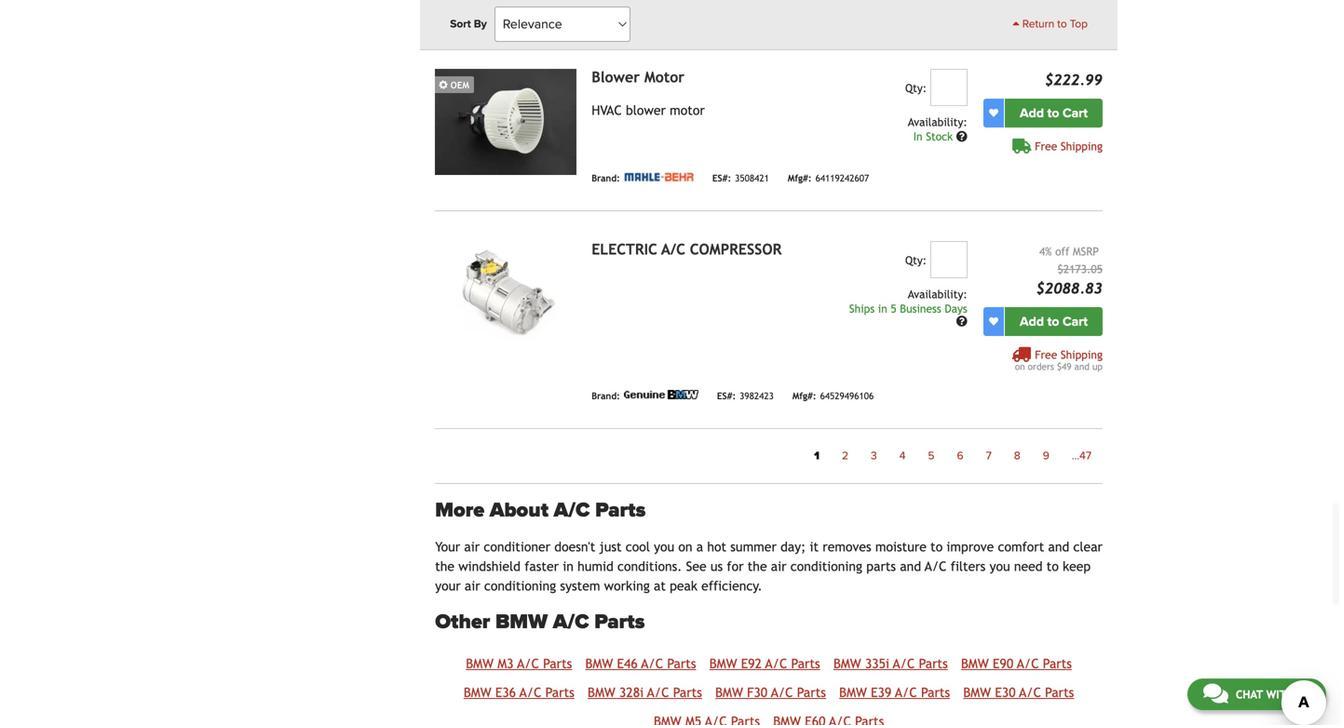 Task type: vqa. For each thing, say whether or not it's contained in the screenshot.
THE PHOTOGRAPHERS within To make our product descriptions the best and most useful in the world, our staff       photographers work full time adding studio quality product images of database items to       help customers evaluate prospective purchases. We know of no other company making this commitment.
no



Task type: describe. For each thing, give the bounding box(es) containing it.
a/c for other bmw a/c parts
[[553, 610, 589, 635]]

windshield
[[458, 559, 521, 574]]

bmw for bmw 328i a/c parts
[[588, 685, 616, 700]]

6
[[957, 449, 964, 463]]

0 horizontal spatial 5
[[891, 302, 897, 315]]

brand: for es#: 3982423
[[592, 391, 620, 402]]

parts for other bmw a/c parts
[[594, 610, 645, 635]]

parts for bmw 328i a/c parts
[[673, 685, 702, 700]]

e90
[[993, 657, 1014, 671]]

bmw 328i a/c parts link
[[588, 685, 702, 700]]

msrp
[[1073, 245, 1099, 258]]

parts for bmw e39 a/c parts
[[921, 685, 950, 700]]

return to top
[[1020, 17, 1088, 31]]

bmw e30 a/c parts link
[[963, 685, 1074, 700]]

bmw 335i a/c parts link
[[834, 657, 948, 671]]

days
[[945, 302, 968, 315]]

ships
[[849, 302, 875, 315]]

it
[[810, 540, 819, 555]]

removes
[[823, 540, 871, 555]]

parts for bmw e36 a/c parts
[[545, 685, 575, 700]]

3982423
[[740, 391, 774, 402]]

$222.99
[[1045, 71, 1103, 88]]

a/c for bmw e46 a/c parts
[[641, 657, 663, 671]]

a/c for bmw f30 a/c parts
[[771, 685, 793, 700]]

mfg#: for mfg#: 64529496106
[[793, 391, 816, 402]]

es#: for es#: 3982423
[[717, 391, 736, 402]]

parts for bmw m3 a/c parts
[[543, 657, 572, 671]]

parts
[[866, 559, 896, 574]]

es#: 3508421
[[712, 173, 769, 184]]

other bmw a/c parts
[[435, 610, 645, 635]]

parts for more about a/c parts
[[595, 498, 646, 523]]

e46
[[617, 657, 638, 671]]

keep
[[1063, 559, 1091, 574]]

1 brand: from the top
[[592, 1, 620, 11]]

day;
[[781, 540, 806, 555]]

comfort
[[998, 540, 1044, 555]]

free shipping
[[1035, 140, 1103, 153]]

3
[[871, 449, 877, 463]]

question circle image for in stock
[[956, 131, 968, 142]]

to left the improve
[[931, 540, 943, 555]]

0 horizontal spatial you
[[654, 540, 674, 555]]

improve
[[947, 540, 994, 555]]

bmw for bmw e90 a/c parts
[[961, 657, 989, 671]]

bmw 335i a/c parts
[[834, 657, 948, 671]]

parts for bmw f30 a/c parts
[[797, 685, 826, 700]]

9
[[1043, 449, 1050, 463]]

es#: 3982423
[[717, 391, 774, 402]]

0 vertical spatial conditioning
[[791, 559, 863, 574]]

to left keep
[[1047, 559, 1059, 574]]

add to wish list image
[[989, 317, 998, 326]]

328i
[[619, 685, 644, 700]]

humid
[[578, 559, 614, 574]]

bmw e39 a/c parts
[[839, 685, 950, 700]]

bmw for bmw e30 a/c parts
[[963, 685, 991, 700]]

summer
[[730, 540, 777, 555]]

1 vertical spatial air
[[771, 559, 787, 574]]

6 link
[[946, 444, 975, 468]]

es#3508421 - 64119242607 - blower motor - hvac blower motor - mahle-behr - bmw image
[[435, 69, 577, 175]]

bmw up the bmw m3 a/c parts
[[495, 610, 548, 635]]

business
[[900, 302, 941, 315]]

cart for add to cart button related to add to wish list icon at the top right of page
[[1063, 314, 1088, 330]]

add to cart button for add to wish list icon at the top right of page
[[1005, 307, 1103, 336]]

your
[[435, 540, 460, 555]]

parts for bmw e46 a/c parts
[[667, 657, 696, 671]]

a/c for bmw m3 a/c parts
[[517, 657, 539, 671]]

bmw e36 a/c parts
[[464, 685, 575, 700]]

caret up image
[[1013, 18, 1020, 29]]

electric a/c compressor link
[[592, 241, 782, 258]]

efficiency.
[[702, 579, 763, 594]]

faster
[[525, 559, 559, 574]]

moisture
[[875, 540, 927, 555]]

bmw e39 a/c parts link
[[839, 685, 950, 700]]

hvac blower motor
[[592, 103, 705, 118]]

2 the from the left
[[748, 559, 767, 574]]

return
[[1023, 17, 1055, 31]]

a
[[696, 540, 703, 555]]

bmw for bmw f30 a/c parts
[[715, 685, 743, 700]]

bmw e90 a/c parts link
[[961, 657, 1072, 671]]

1 link
[[803, 444, 831, 468]]

add to cart for add to cart button related to add to wish list icon at the top right of page
[[1020, 314, 1088, 330]]

for
[[727, 559, 744, 574]]

off
[[1055, 245, 1070, 258]]

to up free shipping
[[1047, 105, 1059, 121]]

by
[[474, 17, 487, 31]]

mfg#: for mfg#: 64119242607
[[788, 173, 812, 184]]

a/c right electric
[[662, 241, 685, 258]]

sort by
[[450, 17, 487, 31]]

bmw m3 a/c parts link
[[466, 657, 572, 671]]

8
[[1014, 449, 1021, 463]]

top
[[1070, 17, 1088, 31]]

bmw m3 a/c parts
[[466, 657, 572, 671]]

motor
[[670, 103, 705, 118]]

bmw e30 a/c parts
[[963, 685, 1074, 700]]

bmw e46 a/c parts link
[[585, 657, 696, 671]]

conditions.
[[618, 559, 682, 574]]

a/c for bmw e30 a/c parts
[[1019, 685, 1041, 700]]

a/c for more about a/c parts
[[554, 498, 590, 523]]

filters
[[951, 559, 986, 574]]

us
[[1297, 688, 1311, 701]]

clear
[[1073, 540, 1103, 555]]

in stock
[[913, 130, 956, 143]]

cool
[[626, 540, 650, 555]]

conditioner
[[484, 540, 551, 555]]

stock
[[926, 130, 953, 143]]

3508421
[[735, 173, 769, 184]]

sort
[[450, 17, 471, 31]]

comments image
[[1203, 683, 1228, 705]]

hvac
[[592, 103, 622, 118]]

f30
[[747, 685, 768, 700]]

7 link
[[975, 444, 1003, 468]]

to inside return to top link
[[1057, 17, 1067, 31]]

a/c for bmw e39 a/c parts
[[895, 685, 917, 700]]

add for add to wish list icon at the top right of page
[[1020, 314, 1044, 330]]

in
[[913, 130, 923, 143]]

5 link
[[917, 444, 946, 468]]

chat with us link
[[1187, 679, 1326, 711]]



Task type: locate. For each thing, give the bounding box(es) containing it.
you up conditions.
[[654, 540, 674, 555]]

8 link
[[1003, 444, 1032, 468]]

1 add to cart from the top
[[1020, 105, 1088, 121]]

to
[[1057, 17, 1067, 31], [1047, 105, 1059, 121], [1047, 314, 1059, 330], [931, 540, 943, 555], [1047, 559, 1059, 574]]

5 right 4
[[928, 449, 935, 463]]

shipping
[[1061, 140, 1103, 153], [1061, 348, 1103, 361]]

1 vertical spatial add to cart button
[[1005, 307, 1103, 336]]

hot
[[707, 540, 727, 555]]

shipping for free shipping on orders $49 and up
[[1061, 348, 1103, 361]]

bmw for bmw e39 a/c parts
[[839, 685, 867, 700]]

brand: left uro - corporate logo
[[592, 1, 620, 11]]

1 add from the top
[[1020, 105, 1044, 121]]

parts down bmw m3 a/c parts link
[[545, 685, 575, 700]]

brand: for es#: 3508421
[[592, 173, 620, 184]]

uro - corporate logo image
[[624, 0, 647, 9]]

the down your
[[435, 559, 455, 574]]

mfg#: left 64119242607
[[788, 173, 812, 184]]

a/c right e92
[[765, 657, 787, 671]]

brand: left mahle-behr - corporate logo
[[592, 173, 620, 184]]

1 vertical spatial qty:
[[905, 254, 927, 267]]

brand:
[[592, 1, 620, 11], [592, 173, 620, 184], [592, 391, 620, 402]]

1 vertical spatial question circle image
[[956, 316, 968, 327]]

parts down other bmw a/c parts
[[543, 657, 572, 671]]

1 vertical spatial in
[[563, 559, 574, 574]]

your air conditioner doesn't just cool you on a hot summer day; it removes moisture to improve comfort and clear the windshield faster in humid conditions. see us for the air conditioning parts and a/c filters you need to keep your air conditioning system working at peak efficiency.
[[435, 540, 1103, 594]]

parts up bmw e39 a/c parts link at bottom
[[919, 657, 948, 671]]

add to cart button up free shipping
[[1005, 99, 1103, 127]]

0 vertical spatial es#:
[[712, 173, 731, 184]]

1 availability: from the top
[[908, 115, 968, 128]]

a/c inside the your air conditioner doesn't just cool you on a hot summer day; it removes moisture to improve comfort and clear the windshield faster in humid conditions. see us for the air conditioning parts and a/c filters you need to keep your air conditioning system working at peak efficiency.
[[925, 559, 947, 574]]

question circle image right "stock"
[[956, 131, 968, 142]]

1 horizontal spatial in
[[878, 302, 887, 315]]

bmw for bmw m3 a/c parts
[[466, 657, 494, 671]]

0 vertical spatial qty:
[[905, 81, 927, 94]]

a/c left 'filters'
[[925, 559, 947, 574]]

compressor
[[690, 241, 782, 258]]

add to cart button
[[1005, 99, 1103, 127], [1005, 307, 1103, 336]]

2 link
[[831, 444, 860, 468]]

0 horizontal spatial on
[[678, 540, 693, 555]]

cart down $2088.83
[[1063, 314, 1088, 330]]

parts up bmw 328i a/c parts link
[[667, 657, 696, 671]]

a/c for bmw e90 a/c parts
[[1017, 657, 1039, 671]]

1
[[814, 449, 820, 463]]

blower
[[626, 103, 666, 118]]

parts for bmw e30 a/c parts
[[1045, 685, 1074, 700]]

$2173.05
[[1058, 263, 1103, 276]]

m3
[[498, 657, 514, 671]]

a/c for bmw 328i a/c parts
[[647, 685, 669, 700]]

a/c right 328i
[[647, 685, 669, 700]]

0 vertical spatial you
[[654, 540, 674, 555]]

bmw f30 a/c parts
[[715, 685, 826, 700]]

bmw left "e90"
[[961, 657, 989, 671]]

shipping right orders at right
[[1061, 348, 1103, 361]]

bmw left e92
[[709, 657, 737, 671]]

conditioning
[[791, 559, 863, 574], [484, 579, 556, 594]]

shipping inside the free shipping on orders $49 and up
[[1061, 348, 1103, 361]]

1 horizontal spatial 5
[[928, 449, 935, 463]]

bmw for bmw e92 a/c parts
[[709, 657, 737, 671]]

5 left business
[[891, 302, 897, 315]]

a/c up doesn't
[[554, 498, 590, 523]]

qty: up in
[[905, 81, 927, 94]]

1 vertical spatial add
[[1020, 314, 1044, 330]]

conditioning down it
[[791, 559, 863, 574]]

doesn't
[[554, 540, 596, 555]]

add to wish list image
[[989, 108, 998, 118]]

the down summer
[[748, 559, 767, 574]]

and down moisture
[[900, 559, 921, 574]]

on left a
[[678, 540, 693, 555]]

2 brand: from the top
[[592, 173, 620, 184]]

availability: up "stock"
[[908, 115, 968, 128]]

and inside the free shipping on orders $49 and up
[[1075, 361, 1090, 372]]

2 horizontal spatial and
[[1075, 361, 1090, 372]]

in
[[878, 302, 887, 315], [563, 559, 574, 574]]

mfg#: left 64529496106
[[793, 391, 816, 402]]

chat
[[1236, 688, 1263, 701]]

es#: for es#: 3508421
[[712, 173, 731, 184]]

0 horizontal spatial conditioning
[[484, 579, 556, 594]]

2 qty: from the top
[[905, 254, 927, 267]]

bmw left f30 in the bottom of the page
[[715, 685, 743, 700]]

0 vertical spatial mfg#:
[[788, 173, 812, 184]]

add to cart button down $2088.83
[[1005, 307, 1103, 336]]

qty: for in
[[905, 254, 927, 267]]

1 vertical spatial conditioning
[[484, 579, 556, 594]]

parts up just
[[595, 498, 646, 523]]

and up keep
[[1048, 540, 1070, 555]]

need
[[1014, 559, 1043, 574]]

1 vertical spatial and
[[1048, 540, 1070, 555]]

a/c for bmw e92 a/c parts
[[765, 657, 787, 671]]

0 vertical spatial on
[[1015, 361, 1025, 372]]

1 add to cart button from the top
[[1005, 99, 1103, 127]]

bmw left the m3
[[466, 657, 494, 671]]

add for add to wish list image in the top right of the page
[[1020, 105, 1044, 121]]

0 horizontal spatial and
[[900, 559, 921, 574]]

1 vertical spatial mfg#:
[[793, 391, 816, 402]]

1 vertical spatial brand:
[[592, 173, 620, 184]]

1 vertical spatial cart
[[1063, 314, 1088, 330]]

add right add to wish list image in the top right of the page
[[1020, 105, 1044, 121]]

bmw e46 a/c parts
[[585, 657, 696, 671]]

free for free shipping on orders $49 and up
[[1035, 348, 1057, 361]]

mahle-behr - corporate logo image
[[624, 172, 694, 181]]

4
[[899, 449, 906, 463]]

system
[[560, 579, 600, 594]]

0 vertical spatial question circle image
[[956, 131, 968, 142]]

es#:
[[712, 173, 731, 184], [717, 391, 736, 402]]

us
[[711, 559, 723, 574]]

es#: left '3508421' at the top right of page
[[712, 173, 731, 184]]

availability: for in stock
[[908, 115, 968, 128]]

2 cart from the top
[[1063, 314, 1088, 330]]

shipping for free shipping
[[1061, 140, 1103, 153]]

bmw left e39
[[839, 685, 867, 700]]

2 shipping from the top
[[1061, 348, 1103, 361]]

on inside the your air conditioner doesn't just cool you on a hot summer day; it removes moisture to improve comfort and clear the windshield faster in humid conditions. see us for the air conditioning parts and a/c filters you need to keep your air conditioning system working at peak efficiency.
[[678, 540, 693, 555]]

1 vertical spatial add to cart
[[1020, 314, 1088, 330]]

orders
[[1028, 361, 1054, 372]]

0 horizontal spatial the
[[435, 559, 455, 574]]

in inside the your air conditioner doesn't just cool you on a hot summer day; it removes moisture to improve comfort and clear the windshield faster in humid conditions. see us for the air conditioning parts and a/c filters you need to keep your air conditioning system working at peak efficiency.
[[563, 559, 574, 574]]

0 vertical spatial cart
[[1063, 105, 1088, 121]]

and
[[1075, 361, 1090, 372], [1048, 540, 1070, 555], [900, 559, 921, 574]]

0 vertical spatial free
[[1035, 140, 1057, 153]]

question circle image for ships in 5 business days
[[956, 316, 968, 327]]

bmw e92 a/c parts link
[[709, 657, 820, 671]]

in right ships in the right of the page
[[878, 302, 887, 315]]

more about a/c parts
[[435, 498, 646, 523]]

just
[[599, 540, 622, 555]]

motor
[[644, 68, 685, 86]]

conditioning down faster
[[484, 579, 556, 594]]

e36
[[495, 685, 516, 700]]

1 vertical spatial shipping
[[1061, 348, 1103, 361]]

add to cart down $2088.83
[[1020, 314, 1088, 330]]

about
[[490, 498, 549, 523]]

blower motor link
[[592, 68, 685, 86]]

2 add to cart from the top
[[1020, 314, 1088, 330]]

peak
[[670, 579, 698, 594]]

bmw left the e46 in the left of the page
[[585, 657, 613, 671]]

on inside the free shipping on orders $49 and up
[[1015, 361, 1025, 372]]

3 link
[[860, 444, 888, 468]]

up
[[1093, 361, 1103, 372]]

blower motor
[[592, 68, 685, 86]]

0 horizontal spatial in
[[563, 559, 574, 574]]

a/c right the e46 in the left of the page
[[641, 657, 663, 671]]

bmw e36 a/c parts link
[[464, 685, 575, 700]]

1 vertical spatial you
[[990, 559, 1010, 574]]

question circle image
[[956, 131, 968, 142], [956, 316, 968, 327]]

1 vertical spatial 5
[[928, 449, 935, 463]]

availability:
[[908, 115, 968, 128], [908, 288, 968, 301]]

2 add from the top
[[1020, 314, 1044, 330]]

2 add to cart button from the top
[[1005, 307, 1103, 336]]

e92
[[741, 657, 762, 671]]

parts down working
[[594, 610, 645, 635]]

parts up bmw f30 a/c parts
[[791, 657, 820, 671]]

0 vertical spatial 5
[[891, 302, 897, 315]]

a/c right the m3
[[517, 657, 539, 671]]

1 horizontal spatial the
[[748, 559, 767, 574]]

parts for bmw 335i a/c parts
[[919, 657, 948, 671]]

and left up at the right of the page
[[1075, 361, 1090, 372]]

free inside the free shipping on orders $49 and up
[[1035, 348, 1057, 361]]

bmw e92 a/c parts
[[709, 657, 820, 671]]

7
[[986, 449, 992, 463]]

in down doesn't
[[563, 559, 574, 574]]

qty:
[[905, 81, 927, 94], [905, 254, 927, 267]]

0 vertical spatial availability:
[[908, 115, 968, 128]]

bmw left e36 on the left bottom of page
[[464, 685, 491, 700]]

a/c right "e90"
[[1017, 657, 1039, 671]]

1 cart from the top
[[1063, 105, 1088, 121]]

chat with us
[[1236, 688, 1311, 701]]

2 question circle image from the top
[[956, 316, 968, 327]]

your
[[435, 579, 461, 594]]

1 the from the left
[[435, 559, 455, 574]]

1 horizontal spatial and
[[1048, 540, 1070, 555]]

…47 link
[[1061, 444, 1103, 468]]

free left up at the right of the page
[[1035, 348, 1057, 361]]

0 vertical spatial air
[[464, 540, 480, 555]]

parts up the "bmw e30 a/c parts"
[[1043, 657, 1072, 671]]

1 qty: from the top
[[905, 81, 927, 94]]

3 brand: from the top
[[592, 391, 620, 402]]

0 vertical spatial add to cart
[[1020, 105, 1088, 121]]

add
[[1020, 105, 1044, 121], [1020, 314, 1044, 330]]

e30
[[995, 685, 1016, 700]]

1 vertical spatial free
[[1035, 348, 1057, 361]]

a/c right e36 on the left bottom of page
[[520, 685, 542, 700]]

genuine bmw - corporate logo image
[[624, 390, 698, 399]]

2 vertical spatial brand:
[[592, 391, 620, 402]]

1 horizontal spatial on
[[1015, 361, 1025, 372]]

parts right f30 in the bottom of the page
[[797, 685, 826, 700]]

cart down $222.99
[[1063, 105, 1088, 121]]

add to cart for add to cart button corresponding to add to wish list image in the top right of the page
[[1020, 105, 1088, 121]]

…47
[[1072, 449, 1092, 463]]

es#: left 3982423 at the right
[[717, 391, 736, 402]]

add to cart
[[1020, 105, 1088, 121], [1020, 314, 1088, 330]]

free for free shipping
[[1035, 140, 1057, 153]]

2 availability: from the top
[[908, 288, 968, 301]]

parts for bmw e90 a/c parts
[[1043, 657, 1072, 671]]

add right add to wish list icon at the top right of page
[[1020, 314, 1044, 330]]

shipping down $222.99
[[1061, 140, 1103, 153]]

return to top link
[[1013, 16, 1088, 33]]

parts
[[595, 498, 646, 523], [594, 610, 645, 635], [543, 657, 572, 671], [667, 657, 696, 671], [791, 657, 820, 671], [919, 657, 948, 671], [1043, 657, 1072, 671], [545, 685, 575, 700], [673, 685, 702, 700], [797, 685, 826, 700], [921, 685, 950, 700], [1045, 685, 1074, 700]]

a/c right 335i on the bottom right
[[893, 657, 915, 671]]

bmw for bmw e46 a/c parts
[[585, 657, 613, 671]]

1 shipping from the top
[[1061, 140, 1103, 153]]

a/c right e30
[[1019, 685, 1041, 700]]

bmw left e30
[[963, 685, 991, 700]]

parts down bmw 335i a/c parts link on the bottom right of the page
[[921, 685, 950, 700]]

2 vertical spatial air
[[465, 579, 480, 594]]

cart for add to cart button corresponding to add to wish list image in the top right of the page
[[1063, 105, 1088, 121]]

a/c right e39
[[895, 685, 917, 700]]

free down $222.99
[[1035, 140, 1057, 153]]

9 link
[[1032, 444, 1061, 468]]

1 horizontal spatial you
[[990, 559, 1010, 574]]

question circle image down days
[[956, 316, 968, 327]]

parts down bmw e46 a/c parts link
[[673, 685, 702, 700]]

0 vertical spatial shipping
[[1061, 140, 1103, 153]]

qty: up business
[[905, 254, 927, 267]]

2
[[842, 449, 849, 463]]

electric a/c compressor
[[592, 241, 782, 258]]

bmw for bmw e36 a/c parts
[[464, 685, 491, 700]]

availability: for ships in 5 business days
[[908, 288, 968, 301]]

1 horizontal spatial conditioning
[[791, 559, 863, 574]]

0 vertical spatial in
[[878, 302, 887, 315]]

4 link
[[888, 444, 917, 468]]

5 inside the paginated product list navigation navigation
[[928, 449, 935, 463]]

0 vertical spatial add
[[1020, 105, 1044, 121]]

brand: left genuine bmw - corporate logo
[[592, 391, 620, 402]]

bmw 328i a/c parts
[[588, 685, 702, 700]]

2 free from the top
[[1035, 348, 1057, 361]]

es#3982423 - 64529496106 - electric a/c compressor - genuine bmw - bmw mini image
[[435, 241, 577, 347]]

0 vertical spatial add to cart button
[[1005, 99, 1103, 127]]

a/c for bmw 335i a/c parts
[[893, 657, 915, 671]]

0 vertical spatial brand:
[[592, 1, 620, 11]]

bmw left 335i on the bottom right
[[834, 657, 861, 671]]

parts for bmw e92 a/c parts
[[791, 657, 820, 671]]

to left top
[[1057, 17, 1067, 31]]

a/c for bmw e36 a/c parts
[[520, 685, 542, 700]]

335i
[[865, 657, 889, 671]]

mfg#: 64119242607
[[788, 173, 869, 184]]

None number field
[[930, 69, 968, 106], [930, 241, 968, 278], [930, 69, 968, 106], [930, 241, 968, 278]]

qty: for stock
[[905, 81, 927, 94]]

to down $2088.83
[[1047, 314, 1059, 330]]

2 vertical spatial and
[[900, 559, 921, 574]]

bmw left 328i
[[588, 685, 616, 700]]

mfg#: 64529496106
[[793, 391, 874, 402]]

on left orders at right
[[1015, 361, 1025, 372]]

1 free from the top
[[1035, 140, 1057, 153]]

1 vertical spatial availability:
[[908, 288, 968, 301]]

add to cart up free shipping
[[1020, 105, 1088, 121]]

parts down bmw e90 a/c parts
[[1045, 685, 1074, 700]]

a/c down system
[[553, 610, 589, 635]]

add to cart button for add to wish list image in the top right of the page
[[1005, 99, 1103, 127]]

a/c right f30 in the bottom of the page
[[771, 685, 793, 700]]

0 vertical spatial and
[[1075, 361, 1090, 372]]

1 vertical spatial on
[[678, 540, 693, 555]]

you left "need"
[[990, 559, 1010, 574]]

working
[[604, 579, 650, 594]]

1 vertical spatial es#:
[[717, 391, 736, 402]]

bmw for bmw 335i a/c parts
[[834, 657, 861, 671]]

1 question circle image from the top
[[956, 131, 968, 142]]

mfg#:
[[788, 173, 812, 184], [793, 391, 816, 402]]

paginated product list navigation navigation
[[435, 444, 1103, 468]]

availability: up business
[[908, 288, 968, 301]]

64529496106
[[820, 391, 874, 402]]



